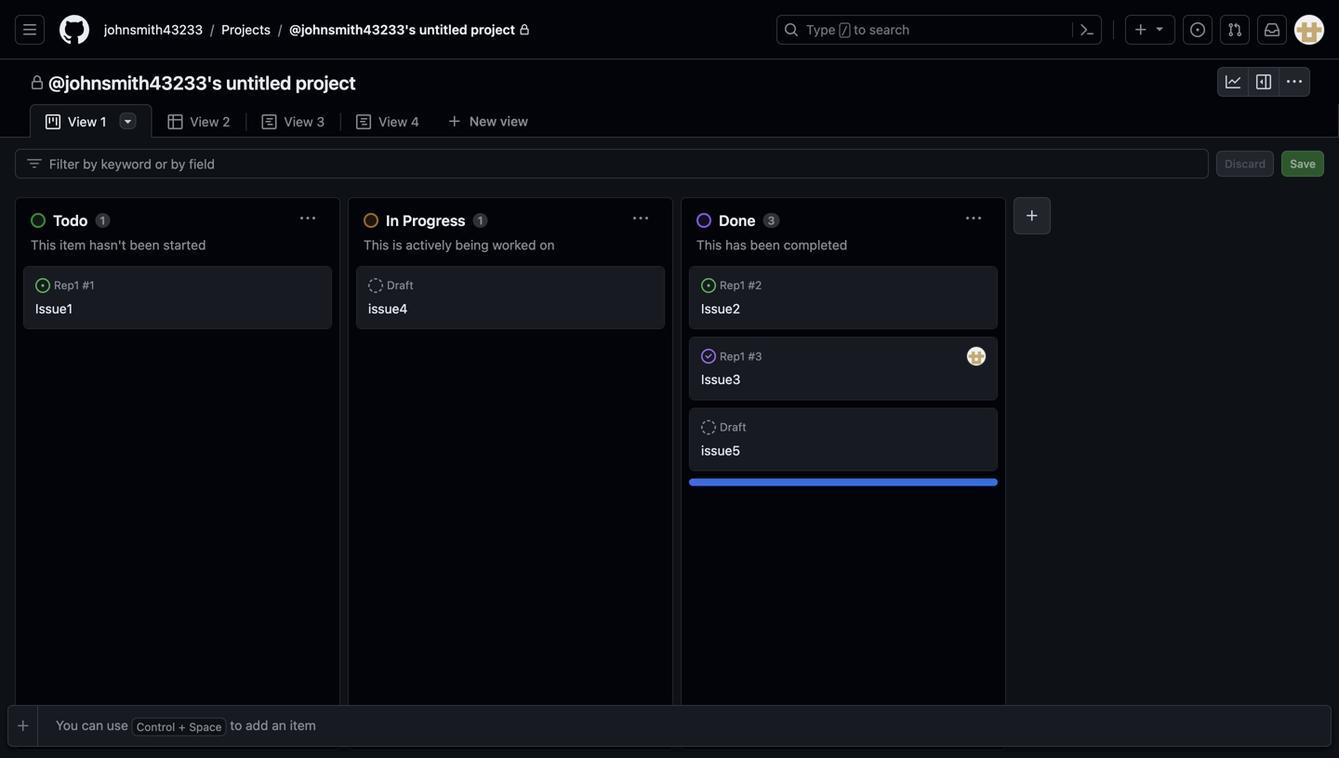 Task type: locate. For each thing, give the bounding box(es) containing it.
0 vertical spatial @johnsmith43233's
[[289, 22, 416, 37]]

rep1
[[54, 279, 79, 292], [720, 279, 745, 292], [720, 350, 745, 363]]

2 view from the left
[[190, 114, 219, 129]]

you
[[56, 717, 78, 733]]

completed
[[784, 237, 848, 253]]

closed as completed issue image
[[701, 349, 716, 364]]

1 vertical spatial draft issue image
[[701, 420, 716, 435]]

1 vertical spatial 2
[[755, 279, 762, 292]]

1
[[100, 114, 106, 129], [100, 214, 105, 227], [478, 214, 483, 227], [89, 279, 95, 292]]

to left search
[[854, 22, 866, 37]]

1 horizontal spatial 3
[[755, 350, 762, 363]]

1 horizontal spatial draft issue image
[[701, 420, 716, 435]]

sc 9kayk9 0 image
[[1226, 74, 1241, 89], [262, 114, 277, 129]]

draft up issue4 in the left of the page
[[387, 279, 414, 292]]

to inside you can use control + space to add an item
[[230, 717, 242, 733]]

0 vertical spatial 3
[[317, 114, 325, 129]]

project inside "link"
[[471, 22, 515, 37]]

@johnsmith43233's untitled project inside '@johnsmith43233's untitled project' "link"
[[289, 22, 515, 37]]

sc 9kayk9 0 image left view 3
[[262, 114, 277, 129]]

1 horizontal spatial @johnsmith43233's
[[289, 22, 416, 37]]

in
[[386, 212, 399, 229]]

# for issue1
[[82, 279, 89, 292]]

0 vertical spatial item
[[60, 237, 86, 253]]

project navigation
[[0, 60, 1339, 104]]

worked
[[492, 237, 536, 253]]

rep1 # 1
[[54, 279, 95, 292]]

sc 9kayk9 0 image
[[1257, 74, 1271, 89], [1287, 74, 1302, 89], [30, 75, 45, 90], [46, 114, 60, 129], [168, 114, 183, 129], [356, 114, 371, 129], [27, 156, 42, 171]]

sc 9kayk9 0 image left "view 4"
[[356, 114, 371, 129]]

list containing johnsmith43233 / projects /
[[97, 15, 765, 45]]

1 horizontal spatial item
[[290, 717, 316, 733]]

1 this from the left
[[31, 237, 56, 253]]

/ left projects
[[210, 22, 214, 37]]

this left is
[[364, 237, 389, 253]]

item inside you can use control + space to add an item
[[290, 717, 316, 733]]

0 horizontal spatial sc 9kayk9 0 image
[[262, 114, 277, 129]]

todo
[[53, 212, 88, 229]]

view 3 link
[[246, 104, 340, 139]]

0 horizontal spatial @johnsmith43233's
[[48, 72, 222, 93]]

1 vertical spatial untitled
[[226, 72, 291, 93]]

1 up hasn't
[[100, 214, 105, 227]]

0 horizontal spatial 3
[[317, 114, 325, 129]]

0 vertical spatial draft issue image
[[368, 278, 383, 293]]

@johnsmith43233's untitled project up "view 4"
[[289, 22, 515, 37]]

view left 4
[[379, 114, 408, 129]]

0 horizontal spatial /
[[210, 22, 214, 37]]

item right an
[[290, 717, 316, 733]]

this left has
[[697, 237, 722, 253]]

1 vertical spatial to
[[230, 717, 242, 733]]

4 view from the left
[[379, 114, 408, 129]]

search
[[870, 22, 910, 37]]

1 horizontal spatial been
[[750, 237, 780, 253]]

1 view from the left
[[68, 114, 97, 129]]

/ right type at the top of the page
[[841, 24, 848, 37]]

open issue image
[[701, 278, 716, 293]]

add a new column to the board image
[[1025, 208, 1040, 223]]

list
[[97, 15, 765, 45]]

draft for issue5
[[720, 420, 747, 434]]

1 vertical spatial @johnsmith43233's
[[48, 72, 222, 93]]

0 vertical spatial sc 9kayk9 0 image
[[1226, 74, 1241, 89]]

1 horizontal spatial sc 9kayk9 0 image
[[1226, 74, 1241, 89]]

view right view 2
[[284, 114, 313, 129]]

tab list
[[30, 104, 570, 139]]

0 vertical spatial untitled
[[419, 22, 468, 37]]

tab list containing new view
[[30, 104, 570, 139]]

todo column menu image
[[300, 211, 315, 226]]

1 inside view 1 link
[[100, 114, 106, 129]]

# right open issue image at the right top of the page
[[748, 279, 755, 292]]

@johnsmith43233's inside project navigation
[[48, 72, 222, 93]]

1 vertical spatial item
[[290, 717, 316, 733]]

this for in progress
[[364, 237, 389, 253]]

done
[[719, 212, 756, 229]]

view left view options for view 1 icon
[[68, 114, 97, 129]]

0 horizontal spatial draft issue image
[[368, 278, 383, 293]]

draft for issue4
[[387, 279, 414, 292]]

actively
[[406, 237, 452, 253]]

view options for view 1 image
[[120, 113, 135, 128]]

johnsmith43233 link
[[97, 15, 210, 45]]

been
[[130, 237, 160, 253], [750, 237, 780, 253]]

1 horizontal spatial to
[[854, 22, 866, 37]]

has
[[726, 237, 747, 253]]

sc 9kayk9 0 image inside view 4 link
[[356, 114, 371, 129]]

item down the todo
[[60, 237, 86, 253]]

item
[[60, 237, 86, 253], [290, 717, 316, 733]]

@johnsmith43233's
[[289, 22, 416, 37], [48, 72, 222, 93]]

tab panel
[[0, 138, 1339, 758]]

issue4
[[368, 301, 408, 316]]

issue5
[[701, 443, 740, 458]]

0 horizontal spatial untitled
[[226, 72, 291, 93]]

3 right closed as completed issue image
[[755, 350, 762, 363]]

3 this from the left
[[697, 237, 722, 253]]

being
[[455, 237, 489, 253]]

issue4 button
[[368, 301, 408, 316]]

project up view 3
[[296, 72, 356, 93]]

0 horizontal spatial been
[[130, 237, 160, 253]]

/ for johnsmith43233
[[210, 22, 214, 37]]

0 horizontal spatial to
[[230, 717, 242, 733]]

1 horizontal spatial draft
[[720, 420, 747, 434]]

Start typing to create a draft, or type hashtag to select a repository text field
[[37, 705, 1332, 747]]

add
[[246, 717, 268, 733]]

@johnsmith43233's untitled project
[[289, 22, 515, 37], [48, 72, 356, 93]]

untitled inside project navigation
[[226, 72, 291, 93]]

rep1 right open issue image at the right top of the page
[[720, 279, 745, 292]]

can
[[82, 717, 103, 733]]

this for todo
[[31, 237, 56, 253]]

2 horizontal spatial /
[[841, 24, 848, 37]]

view for view 2
[[190, 114, 219, 129]]

to
[[854, 22, 866, 37], [230, 717, 242, 733]]

view
[[68, 114, 97, 129], [190, 114, 219, 129], [284, 114, 313, 129], [379, 114, 408, 129]]

you can use control + space to add an item
[[56, 717, 316, 734]]

@johnsmith43233's untitled project up view 2 link
[[48, 72, 356, 93]]

draft issue image up issue4 in the left of the page
[[368, 278, 383, 293]]

project
[[471, 22, 515, 37], [296, 72, 356, 93]]

view 3
[[284, 114, 325, 129]]

0 vertical spatial @johnsmith43233's untitled project
[[289, 22, 515, 37]]

to left add
[[230, 717, 242, 733]]

control
[[136, 721, 175, 734]]

johnsmith43233 image
[[967, 347, 986, 366]]

0 horizontal spatial this
[[31, 237, 56, 253]]

sc 9kayk9 0 image inside project navigation
[[1226, 74, 1241, 89]]

tab panel containing todo
[[0, 138, 1339, 758]]

new
[[470, 113, 497, 129]]

2 horizontal spatial this
[[697, 237, 722, 253]]

sc 9kayk9 0 image down view 1 link
[[27, 156, 42, 171]]

0 vertical spatial project
[[471, 22, 515, 37]]

sc 9kayk9 0 image inside view 2 link
[[168, 114, 183, 129]]

1 horizontal spatial untitled
[[419, 22, 468, 37]]

draft issue image
[[368, 278, 383, 293], [701, 420, 716, 435]]

2 this from the left
[[364, 237, 389, 253]]

this
[[31, 237, 56, 253], [364, 237, 389, 253], [697, 237, 722, 253]]

homepage image
[[60, 15, 89, 45]]

@johnsmith43233's untitled project inside project navigation
[[48, 72, 356, 93]]

3 view from the left
[[284, 114, 313, 129]]

this down the todo
[[31, 237, 56, 253]]

@johnsmith43233's untitled project link
[[282, 15, 538, 45]]

sc 9kayk9 0 image left view 2
[[168, 114, 183, 129]]

1 been from the left
[[130, 237, 160, 253]]

an
[[272, 717, 286, 733]]

type
[[806, 22, 836, 37]]

1 horizontal spatial 2
[[755, 279, 762, 292]]

view
[[500, 113, 528, 129]]

project left lock icon
[[471, 22, 515, 37]]

1 vertical spatial 3
[[768, 214, 775, 227]]

sc 9kayk9 0 image down notifications image
[[1257, 74, 1271, 89]]

2 inside tab panel
[[755, 279, 762, 292]]

untitled up view 3 "link"
[[226, 72, 291, 93]]

/ right projects
[[278, 22, 282, 37]]

3 left view 4 link on the left of the page
[[317, 114, 325, 129]]

untitled left lock icon
[[419, 22, 468, 37]]

0 horizontal spatial draft
[[387, 279, 414, 292]]

draft up issue5 button
[[720, 420, 747, 434]]

1 horizontal spatial this
[[364, 237, 389, 253]]

# right open issue icon
[[82, 279, 89, 292]]

draft
[[387, 279, 414, 292], [720, 420, 747, 434]]

0 horizontal spatial project
[[296, 72, 356, 93]]

1 vertical spatial project
[[296, 72, 356, 93]]

1 vertical spatial draft
[[720, 420, 747, 434]]

sc 9kayk9 0 image down git pull request icon
[[1226, 74, 1241, 89]]

been right hasn't
[[130, 237, 160, 253]]

+
[[179, 721, 186, 734]]

0 vertical spatial draft
[[387, 279, 414, 292]]

2
[[222, 114, 230, 129], [755, 279, 762, 292]]

view 1 link
[[30, 104, 152, 139]]

projects link
[[214, 15, 278, 45]]

/ inside the type / to search
[[841, 24, 848, 37]]

1 vertical spatial @johnsmith43233's untitled project
[[48, 72, 356, 93]]

issue1
[[35, 301, 73, 316]]

view 4
[[379, 114, 419, 129]]

rep1 right open issue icon
[[54, 279, 79, 292]]

2 horizontal spatial 3
[[768, 214, 775, 227]]

3 up "this has been completed"
[[768, 214, 775, 227]]

untitled
[[419, 22, 468, 37], [226, 72, 291, 93]]

1 left view options for view 1 icon
[[100, 114, 106, 129]]

this is actively being worked on
[[364, 237, 555, 253]]

0 vertical spatial 2
[[222, 114, 230, 129]]

is
[[393, 237, 402, 253]]

view for view 3
[[284, 114, 313, 129]]

1 horizontal spatial project
[[471, 22, 515, 37]]

3 inside "link"
[[317, 114, 325, 129]]

Filter by keyword or by field field
[[49, 150, 1193, 178]]

rep1 right closed as completed issue image
[[720, 350, 745, 363]]

view inside "link"
[[284, 114, 313, 129]]

2 down "this has been completed"
[[755, 279, 762, 292]]

1 vertical spatial sc 9kayk9 0 image
[[262, 114, 277, 129]]

/
[[210, 22, 214, 37], [278, 22, 282, 37], [841, 24, 848, 37]]

/ for type
[[841, 24, 848, 37]]

0 horizontal spatial item
[[60, 237, 86, 253]]

3
[[317, 114, 325, 129], [768, 214, 775, 227], [755, 350, 762, 363]]

rep1 # 3
[[720, 350, 762, 363]]

new view
[[470, 113, 528, 129]]

draft issue image up issue5 button
[[701, 420, 716, 435]]

sc 9kayk9 0 image left view 1
[[46, 114, 60, 129]]

#
[[82, 279, 89, 292], [748, 279, 755, 292], [748, 350, 755, 363]]

been right has
[[750, 237, 780, 253]]

2 left view 3 "link"
[[222, 114, 230, 129]]

view right view options for view 1 icon
[[190, 114, 219, 129]]



Task type: vqa. For each thing, say whether or not it's contained in the screenshot.
"item"
yes



Task type: describe. For each thing, give the bounding box(es) containing it.
triangle down image
[[1152, 21, 1167, 36]]

1 horizontal spatial /
[[278, 22, 282, 37]]

started
[[163, 237, 206, 253]]

issue opened image
[[1191, 22, 1205, 37]]

save
[[1290, 157, 1316, 170]]

view for view 4
[[379, 114, 408, 129]]

type / to search
[[806, 22, 910, 37]]

projects
[[222, 22, 271, 37]]

issue5 button
[[701, 443, 740, 458]]

view 2 link
[[152, 104, 246, 139]]

0 horizontal spatial 2
[[222, 114, 230, 129]]

this item hasn't been started
[[31, 237, 206, 253]]

view 1
[[68, 114, 106, 129]]

johnsmith43233 / projects /
[[104, 22, 282, 37]]

open issue image
[[35, 278, 50, 293]]

issue2
[[701, 301, 740, 316]]

new view button
[[435, 106, 540, 136]]

create new item or add existing item image
[[16, 719, 31, 733]]

# right closed as completed issue image
[[748, 350, 755, 363]]

rep1 for issue1
[[54, 279, 79, 292]]

view filters region
[[15, 149, 1324, 179]]

view for view 1
[[68, 114, 97, 129]]

rep1 # 2
[[720, 279, 762, 292]]

draft issue image for issue4
[[368, 278, 383, 293]]

view 2
[[190, 114, 230, 129]]

use
[[107, 717, 128, 733]]

johnsmith43233
[[104, 22, 203, 37]]

# for issue2
[[748, 279, 755, 292]]

notifications image
[[1265, 22, 1280, 37]]

project inside navigation
[[296, 72, 356, 93]]

discard button
[[1217, 151, 1274, 177]]

lock image
[[519, 24, 530, 35]]

in progress
[[386, 212, 466, 229]]

draft issue image for issue5
[[701, 420, 716, 435]]

git pull request image
[[1228, 22, 1243, 37]]

2 vertical spatial 3
[[755, 350, 762, 363]]

this for done
[[697, 237, 722, 253]]

issue3 button
[[701, 372, 741, 387]]

command palette image
[[1080, 22, 1095, 37]]

sc 9kayk9 0 image inside view filters region
[[27, 156, 42, 171]]

1 up being
[[478, 214, 483, 227]]

sc 9kayk9 0 image inside view 1 link
[[46, 114, 60, 129]]

sc 9kayk9 0 image up save button
[[1287, 74, 1302, 89]]

plus image
[[1134, 22, 1149, 37]]

this has been completed
[[697, 237, 848, 253]]

sc 9kayk9 0 image up view 1 link
[[30, 75, 45, 90]]

untitled inside "link"
[[419, 22, 468, 37]]

discard
[[1225, 157, 1266, 170]]

1 down hasn't
[[89, 279, 95, 292]]

save button
[[1282, 151, 1324, 177]]

issue1 button
[[35, 301, 73, 316]]

sc 9kayk9 0 image inside view 3 "link"
[[262, 114, 277, 129]]

progress
[[403, 212, 466, 229]]

in progress column menu image
[[633, 211, 648, 226]]

space
[[189, 721, 222, 734]]

done column menu image
[[966, 211, 981, 226]]

issue3
[[701, 372, 741, 387]]

4
[[411, 114, 419, 129]]

hasn't
[[89, 237, 126, 253]]

rep1 for issue2
[[720, 279, 745, 292]]

0 vertical spatial to
[[854, 22, 866, 37]]

issue2 button
[[701, 301, 740, 316]]

@johnsmith43233's inside "link"
[[289, 22, 416, 37]]

view 4 link
[[340, 104, 435, 139]]

on
[[540, 237, 555, 253]]

2 been from the left
[[750, 237, 780, 253]]



